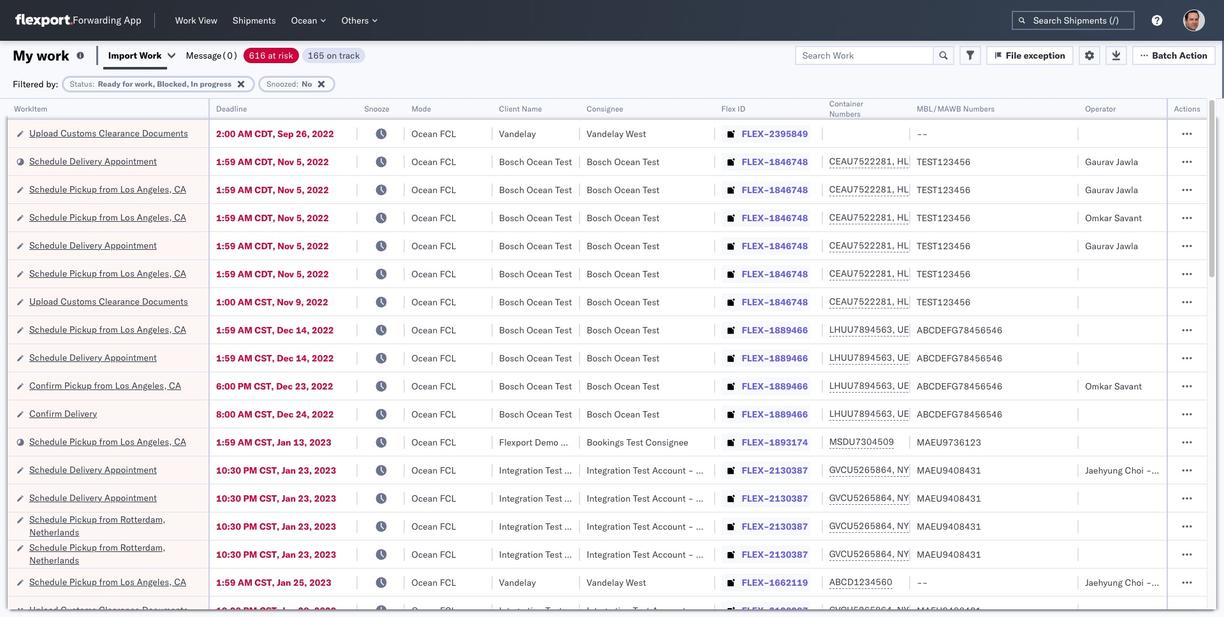 Task type: vqa. For each thing, say whether or not it's contained in the screenshot.


Task type: describe. For each thing, give the bounding box(es) containing it.
4 am from the top
[[238, 212, 252, 223]]

0 vertical spatial work
[[175, 15, 196, 26]]

2 account from the top
[[652, 493, 686, 504]]

4 flex-1889466 from the top
[[742, 408, 808, 420]]

from for 5th "schedule pickup from los angeles, ca" button
[[99, 436, 118, 447]]

snoozed
[[267, 79, 296, 88]]

ocean inside button
[[291, 15, 317, 26]]

5 flex- from the top
[[742, 240, 769, 252]]

schedule for 4th "schedule pickup from los angeles, ca" button from the bottom of the page
[[29, 267, 67, 279]]

2 karl from the top
[[696, 493, 712, 504]]

14 fcl from the top
[[440, 493, 456, 504]]

1 gvcu5265864, from the top
[[829, 464, 895, 476]]

1 maeu9408431 from the top
[[917, 465, 981, 476]]

flex-1889466 for schedule delivery appointment
[[742, 352, 808, 364]]

consignee inside button
[[587, 104, 623, 114]]

mode
[[412, 104, 431, 114]]

2 schedule pickup from los angeles, ca button from the top
[[29, 211, 186, 225]]

2 1:59 from the top
[[216, 184, 236, 195]]

165 on track
[[308, 49, 360, 61]]

1 lagerfeld from the top
[[715, 465, 753, 476]]

2 ocean fcl from the top
[[412, 156, 456, 167]]

origin
[[1173, 465, 1198, 476]]

by:
[[46, 78, 58, 90]]

17 ocean fcl from the top
[[412, 577, 456, 588]]

1662119
[[769, 577, 808, 588]]

2 ceau7522281, hlxu6269489, hlxu8034992 from the top
[[829, 184, 1027, 195]]

nov for 2nd "schedule pickup from los angeles, ca" button from the top of the page schedule pickup from los angeles, ca link
[[278, 212, 294, 223]]

2:00 am cdt, sep 26, 2022
[[216, 128, 334, 139]]

pickup for first "schedule pickup from los angeles, ca" button from the bottom
[[69, 576, 97, 588]]

deadline
[[216, 104, 247, 114]]

test123456 for 1st schedule delivery appointment button from the top
[[917, 156, 971, 167]]

23, for 4th schedule delivery appointment button from the top
[[298, 465, 312, 476]]

file
[[1006, 49, 1022, 61]]

17 fcl from the top
[[440, 577, 456, 588]]

flexport
[[499, 436, 533, 448]]

11 resize handle column header from the left
[[1192, 99, 1207, 617]]

5 lagerfeld from the top
[[715, 605, 753, 616]]

10 fcl from the top
[[440, 380, 456, 392]]

cdt, for 1st schedule delivery appointment button from the top
[[255, 156, 275, 167]]

3 flex- from the top
[[742, 184, 769, 195]]

2 jawla from the top
[[1116, 184, 1138, 195]]

ceau7522281, for schedule pickup from los angeles, ca link for 4th "schedule pickup from los angeles, ca" button from the bottom of the page
[[829, 268, 895, 279]]

omkar savant for ceau7522281, hlxu6269489, hlxu8034992
[[1085, 212, 1142, 223]]

3 gvcu5265864, nyku9743990 from the top
[[829, 520, 960, 532]]

message (0)
[[186, 49, 238, 61]]

flex
[[722, 104, 736, 114]]

appointment for schedule delivery appointment link related to first schedule delivery appointment button from the bottom
[[104, 492, 157, 503]]

3 gvcu5265864, from the top
[[829, 520, 895, 532]]

abcdefg78456546 for confirm pickup from los angeles, ca
[[917, 380, 1003, 392]]

11 ocean fcl from the top
[[412, 408, 456, 420]]

schedule delivery appointment for fourth schedule delivery appointment button from the bottom of the page
[[29, 239, 157, 251]]

shipments
[[233, 15, 276, 26]]

2 2130387 from the top
[[769, 493, 808, 504]]

flex-1846748 for 4th "schedule pickup from los angeles, ca" button from the bottom of the page
[[742, 268, 808, 280]]

flex-1846748 for 1st schedule delivery appointment button from the top
[[742, 156, 808, 167]]

1 gvcu5265864, nyku9743990 from the top
[[829, 464, 960, 476]]

24,
[[296, 408, 310, 420]]

1 am from the top
[[238, 128, 252, 139]]

4 flex-2130387 from the top
[[742, 549, 808, 560]]

7 ocean fcl from the top
[[412, 296, 456, 308]]

2 schedule pickup from rotterdam, netherlands button from the top
[[29, 541, 192, 568]]

6:00 pm cst, dec 23, 2022
[[216, 380, 333, 392]]

9,
[[296, 296, 304, 308]]

1:59 am cst, jan 13, 2023
[[216, 436, 331, 448]]

sep
[[278, 128, 294, 139]]

3 customs from the top
[[61, 604, 96, 616]]

2022 for schedule delivery appointment link for 3rd schedule delivery appointment button from the top of the page
[[312, 352, 334, 364]]

4 account from the top
[[652, 549, 686, 560]]

name
[[522, 104, 542, 114]]

3 flex-2130387 from the top
[[742, 521, 808, 532]]

batch action
[[1152, 49, 1208, 61]]

risk
[[278, 49, 293, 61]]

ceau7522281, hlxu6269489, hlxu8034992 for 2nd "schedule pickup from los angeles, ca" button from the top of the page
[[829, 212, 1027, 223]]

5 10:30 from the top
[[216, 605, 241, 616]]

test123456 for 4th "schedule pickup from los angeles, ca" button from the bottom of the page
[[917, 268, 971, 280]]

flex-1662119
[[742, 577, 808, 588]]

3 upload customs clearance documents link from the top
[[29, 604, 188, 616]]

1 schedule pickup from rotterdam, netherlands link from the top
[[29, 513, 192, 538]]

2022 for 1st schedule delivery appointment button from the top schedule delivery appointment link
[[307, 156, 329, 167]]

resize handle column header for flex id
[[808, 99, 823, 617]]

progress
[[200, 79, 232, 88]]

schedule for 1st schedule delivery appointment button from the top
[[29, 155, 67, 167]]

workitem
[[14, 104, 47, 114]]

forwarding
[[73, 14, 121, 26]]

deadline button
[[210, 101, 345, 114]]

ceau7522281, hlxu6269489, hlxu8034992 for 1st schedule delivery appointment button from the top
[[829, 156, 1027, 167]]

2 flex-2130387 from the top
[[742, 493, 808, 504]]

delivery for fourth schedule delivery appointment button from the bottom of the page
[[69, 239, 102, 251]]

work
[[36, 46, 69, 64]]

4 gvcu5265864, nyku9743990 from the top
[[829, 548, 960, 560]]

lhuu7894563, for schedule pickup from los angeles, ca
[[829, 324, 895, 335]]

9 fcl from the top
[[440, 352, 456, 364]]

1:59 am cst, jan 25, 2023
[[216, 577, 331, 588]]

12 am from the top
[[238, 577, 252, 588]]

action
[[1180, 49, 1208, 61]]

17 flex- from the top
[[742, 577, 769, 588]]

import work button
[[108, 49, 162, 61]]

15 ocean fcl from the top
[[412, 521, 456, 532]]

status
[[70, 79, 92, 88]]

1 ocean fcl from the top
[[412, 128, 456, 139]]

gaurav jawla for 1st schedule delivery appointment button from the top schedule delivery appointment link
[[1085, 156, 1138, 167]]

operator
[[1085, 104, 1116, 114]]

confirm delivery link
[[29, 407, 97, 420]]

4 lhuu7894563, from the top
[[829, 408, 895, 420]]

schedule delivery appointment for 4th schedule delivery appointment button from the top
[[29, 464, 157, 475]]

pickup for 3rd "schedule pickup from los angeles, ca" button from the bottom
[[69, 324, 97, 335]]

rotterdam, for 2nd the schedule pickup from rotterdam, netherlands link from the top
[[120, 542, 166, 553]]

2 integration from the top
[[587, 493, 631, 504]]

2:00
[[216, 128, 236, 139]]

confirm pickup from los angeles, ca link
[[29, 379, 181, 392]]

schedule for first schedule delivery appointment button from the bottom
[[29, 492, 67, 503]]

flexport demo consignee
[[499, 436, 604, 448]]

ca for 6th "schedule pickup from los angeles, ca" button from the bottom
[[174, 183, 186, 195]]

los for 5th "schedule pickup from los angeles, ca" button
[[120, 436, 134, 447]]

pickup for 2nd "schedule pickup from los angeles, ca" button from the top of the page
[[69, 211, 97, 223]]

4 1:59 from the top
[[216, 240, 236, 252]]

10 am from the top
[[238, 408, 252, 420]]

work,
[[135, 79, 155, 88]]

5 2130387 from the top
[[769, 605, 808, 616]]

11 am from the top
[[238, 436, 252, 448]]

flex id button
[[715, 101, 810, 114]]

13,
[[293, 436, 307, 448]]

blocked,
[[157, 79, 189, 88]]

1 upload customs clearance documents button from the top
[[29, 127, 188, 141]]

9 flex- from the top
[[742, 352, 769, 364]]

in
[[191, 79, 198, 88]]

forwarding app link
[[15, 14, 141, 27]]

mbl/mawb numbers button
[[911, 101, 1066, 114]]

4 10:30 from the top
[[216, 549, 241, 560]]

from for 4th "schedule pickup from los angeles, ca" button from the bottom of the page
[[99, 267, 118, 279]]

test123456 for fourth schedule delivery appointment button from the bottom of the page
[[917, 240, 971, 252]]

dec for schedule delivery appointment
[[277, 352, 294, 364]]

: for status
[[92, 79, 95, 88]]

1:00
[[216, 296, 236, 308]]

1 fcl from the top
[[440, 128, 456, 139]]

pickup for 5th "schedule pickup from los angeles, ca" button
[[69, 436, 97, 447]]

7 fcl from the top
[[440, 296, 456, 308]]

schedule pickup from los angeles, ca link for 5th "schedule pickup from los angeles, ca" button
[[29, 435, 186, 448]]

3 account from the top
[[652, 521, 686, 532]]

exception
[[1024, 49, 1066, 61]]

4 abcdefg78456546 from the top
[[917, 408, 1003, 420]]

numbers for mbl/mawb numbers
[[963, 104, 995, 114]]

abcdefg78456546 for schedule pickup from los angeles, ca
[[917, 324, 1003, 336]]

(0)
[[222, 49, 238, 61]]

Search Shipments (/) text field
[[1012, 11, 1135, 30]]

ceau7522281, for 1st schedule delivery appointment button from the top schedule delivery appointment link
[[829, 156, 895, 167]]

2 upload customs clearance documents button from the top
[[29, 295, 188, 309]]

3 integration from the top
[[587, 521, 631, 532]]

1 flex- from the top
[[742, 128, 769, 139]]

schedule delivery appointment for first schedule delivery appointment button from the bottom
[[29, 492, 157, 503]]

jaehyung
[[1085, 465, 1123, 476]]

consignee for bookings test consignee
[[646, 436, 688, 448]]

lhuu7894563, uetu5238478 for confirm pickup from los angeles, ca
[[829, 380, 960, 392]]

1:59 am cdt, nov 5, 2022 for 4th "schedule pickup from los angeles, ca" button from the bottom of the page
[[216, 268, 329, 280]]

west for flex-2395849
[[626, 128, 646, 139]]

container numbers
[[829, 99, 863, 119]]

filtered
[[13, 78, 44, 90]]

savant for ceau7522281, hlxu6269489, hlxu8034992
[[1115, 212, 1142, 223]]

4 karl from the top
[[696, 549, 712, 560]]

hlxu8034992 for 2nd "schedule pickup from los angeles, ca" button from the top of the page
[[965, 212, 1027, 223]]

consignee button
[[580, 101, 702, 114]]

resize handle column header for deadline
[[343, 99, 358, 617]]

container numbers button
[[823, 96, 898, 119]]

3 schedule pickup from los angeles, ca from the top
[[29, 267, 186, 279]]

12 fcl from the top
[[440, 436, 456, 448]]

1 vertical spatial work
[[139, 49, 162, 61]]

1 10:30 from the top
[[216, 465, 241, 476]]

2 gvcu5265864, nyku9743990 from the top
[[829, 492, 960, 504]]

hlxu6269489, for 2nd "schedule pickup from los angeles, ca" button from the top of the page
[[897, 212, 962, 223]]

dec left "24,"
[[277, 408, 294, 420]]

6 am from the top
[[238, 268, 252, 280]]

bookings
[[587, 436, 624, 448]]

14, for schedule pickup from los angeles, ca
[[296, 324, 310, 336]]

3 10:30 pm cst, jan 23, 2023 from the top
[[216, 521, 336, 532]]

3 ocean fcl from the top
[[412, 184, 456, 195]]

snoozed : no
[[267, 79, 312, 88]]

1846748 for 2nd "schedule pickup from los angeles, ca" button from the top of the page schedule pickup from los angeles, ca link
[[769, 212, 808, 223]]

6 schedule pickup from los angeles, ca from the top
[[29, 576, 186, 588]]

file exception
[[1006, 49, 1066, 61]]

flex-1893174
[[742, 436, 808, 448]]

18 ocean fcl from the top
[[412, 605, 456, 616]]

5 integration test account - karl lagerfeld from the top
[[587, 605, 753, 616]]

8:00 am cst, dec 24, 2022
[[216, 408, 334, 420]]

5 1:59 from the top
[[216, 268, 236, 280]]

flex-1889466 for confirm pickup from los angeles, ca
[[742, 380, 808, 392]]

los for 3rd "schedule pickup from los angeles, ca" button from the bottom
[[120, 324, 134, 335]]

23, for confirm pickup from los angeles, ca button
[[295, 380, 309, 392]]

7 flex- from the top
[[742, 296, 769, 308]]

25,
[[293, 577, 307, 588]]

confirm pickup from los angeles, ca
[[29, 380, 181, 391]]

10 resize handle column header from the left
[[1151, 99, 1167, 617]]

import
[[108, 49, 137, 61]]

1 schedule pickup from los angeles, ca button from the top
[[29, 183, 186, 197]]

app
[[124, 14, 141, 26]]

batch
[[1152, 49, 1177, 61]]

6 test123456 from the top
[[917, 296, 971, 308]]

5 schedule pickup from los angeles, ca from the top
[[29, 436, 186, 447]]

8 flex- from the top
[[742, 324, 769, 336]]

netherlands for 1st the schedule pickup from rotterdam, netherlands link from the top of the page
[[29, 526, 79, 538]]

1:59 am cst, dec 14, 2022 for schedule pickup from los angeles, ca
[[216, 324, 334, 336]]

pickup for first schedule pickup from rotterdam, netherlands button from the bottom
[[69, 542, 97, 553]]

documents for second upload customs clearance documents link from the bottom of the page
[[142, 296, 188, 307]]

ca for 4th "schedule pickup from los angeles, ca" button from the bottom of the page
[[174, 267, 186, 279]]

uetu5238478 for schedule delivery appointment
[[897, 352, 960, 363]]

delivery for first schedule delivery appointment button from the bottom
[[69, 492, 102, 503]]

omkar for lhuu7894563, uetu5238478
[[1085, 380, 1112, 392]]

dec for schedule pickup from los angeles, ca
[[277, 324, 294, 336]]

1 schedule delivery appointment button from the top
[[29, 155, 157, 169]]

snooze
[[364, 104, 390, 114]]

work view
[[175, 15, 217, 26]]

ready
[[98, 79, 121, 88]]

mbl/mawb numbers
[[917, 104, 995, 114]]

2 maeu9408431 from the top
[[917, 493, 981, 504]]

2022 for 1st upload customs clearance documents link from the top
[[312, 128, 334, 139]]

8 fcl from the top
[[440, 324, 456, 336]]

omkar for ceau7522281, hlxu6269489, hlxu8034992
[[1085, 212, 1112, 223]]

11 flex- from the top
[[742, 408, 769, 420]]

track
[[339, 49, 360, 61]]

5 gvcu5265864, from the top
[[829, 604, 895, 616]]

2022 for 2nd "schedule pickup from los angeles, ca" button from the top of the page schedule pickup from los angeles, ca link
[[307, 212, 329, 223]]

msdu7304509
[[829, 436, 894, 448]]

for
[[122, 79, 133, 88]]

4 schedule pickup from los angeles, ca from the top
[[29, 324, 186, 335]]

cdt, for fourth schedule delivery appointment button from the bottom of the page
[[255, 240, 275, 252]]

client name button
[[493, 101, 568, 114]]

1893174
[[769, 436, 808, 448]]

workitem button
[[8, 101, 196, 114]]

confirm delivery
[[29, 408, 97, 419]]

6 flex- from the top
[[742, 268, 769, 280]]

2 ceau7522281, from the top
[[829, 184, 895, 195]]

maeu9736123
[[917, 436, 981, 448]]



Task type: locate. For each thing, give the bounding box(es) containing it.
ocean button
[[286, 12, 331, 29]]

5 appointment from the top
[[104, 492, 157, 503]]

savant
[[1115, 212, 1142, 223], [1115, 380, 1142, 392]]

nov for schedule pickup from los angeles, ca link for 4th "schedule pickup from los angeles, ca" button from the bottom of the page
[[278, 268, 294, 280]]

1846748 for 1st schedule delivery appointment button from the top schedule delivery appointment link
[[769, 156, 808, 167]]

appointment for schedule delivery appointment link corresponding to fourth schedule delivery appointment button from the bottom of the page
[[104, 239, 157, 251]]

: left ready
[[92, 79, 95, 88]]

1 upload customs clearance documents from the top
[[29, 127, 188, 139]]

work
[[175, 15, 196, 26], [139, 49, 162, 61]]

7 resize handle column header from the left
[[808, 99, 823, 617]]

165
[[308, 49, 324, 61]]

pickup for second schedule pickup from rotterdam, netherlands button from the bottom
[[69, 514, 97, 525]]

2 upload customs clearance documents from the top
[[29, 296, 188, 307]]

3 abcdefg78456546 from the top
[[917, 380, 1003, 392]]

1 1:59 from the top
[[216, 156, 236, 167]]

savant for lhuu7894563, uetu5238478
[[1115, 380, 1142, 392]]

schedule pickup from los angeles, ca link for 4th "schedule pickup from los angeles, ca" button from the bottom of the page
[[29, 267, 186, 280]]

vandelay west for flex-1662119
[[587, 577, 646, 588]]

2 schedule from the top
[[29, 183, 67, 195]]

2 vertical spatial gaurav jawla
[[1085, 240, 1138, 252]]

flex-2130387 button
[[722, 461, 811, 479], [722, 461, 811, 479], [722, 489, 811, 507], [722, 489, 811, 507], [722, 517, 811, 535], [722, 517, 811, 535], [722, 546, 811, 563], [722, 546, 811, 563], [722, 602, 811, 617], [722, 602, 811, 617]]

los for 2nd "schedule pickup from los angeles, ca" button from the top of the page
[[120, 211, 134, 223]]

resize handle column header for consignee
[[700, 99, 715, 617]]

batch action button
[[1133, 46, 1216, 65]]

10 ocean fcl from the top
[[412, 380, 456, 392]]

1 vertical spatial gaurav
[[1085, 184, 1114, 195]]

work left "view"
[[175, 15, 196, 26]]

ceau7522281, for schedule delivery appointment link corresponding to fourth schedule delivery appointment button from the bottom of the page
[[829, 240, 895, 251]]

3 maeu9408431 from the top
[[917, 521, 981, 532]]

10:30 pm cst, jan 28, 2023
[[216, 605, 336, 616]]

ca for 2nd "schedule pickup from los angeles, ca" button from the top of the page
[[174, 211, 186, 223]]

1:59 am cst, dec 14, 2022 up 6:00 pm cst, dec 23, 2022
[[216, 352, 334, 364]]

resize handle column header for container numbers
[[895, 99, 911, 617]]

8 schedule from the top
[[29, 436, 67, 447]]

ca
[[174, 183, 186, 195], [174, 211, 186, 223], [174, 267, 186, 279], [174, 324, 186, 335], [169, 380, 181, 391], [174, 436, 186, 447], [174, 576, 186, 588]]

mode button
[[405, 101, 480, 114]]

5 hlxu8034992 from the top
[[965, 268, 1027, 279]]

2 hlxu8034992 from the top
[[965, 184, 1027, 195]]

0 vertical spatial netherlands
[[29, 526, 79, 538]]

filtered by:
[[13, 78, 58, 90]]

1 horizontal spatial work
[[175, 15, 196, 26]]

5, for 4th "schedule pickup from los angeles, ca" button from the bottom of the page
[[296, 268, 305, 280]]

demo
[[535, 436, 559, 448]]

at
[[268, 49, 276, 61]]

west
[[626, 128, 646, 139], [626, 577, 646, 588]]

1 karl from the top
[[696, 465, 712, 476]]

bookings test consignee
[[587, 436, 688, 448]]

4 maeu9408431 from the top
[[917, 549, 981, 560]]

my work
[[13, 46, 69, 64]]

clearance for first upload customs clearance documents link from the bottom of the page
[[99, 604, 140, 616]]

numbers down container
[[829, 109, 861, 119]]

los inside confirm pickup from los angeles, ca "link"
[[115, 380, 129, 391]]

0 vertical spatial savant
[[1115, 212, 1142, 223]]

jawla for fourth schedule delivery appointment button from the bottom of the page
[[1116, 240, 1138, 252]]

1 horizontal spatial :
[[296, 79, 299, 88]]

14, up 6:00 pm cst, dec 23, 2022
[[296, 352, 310, 364]]

mbl/mawb
[[917, 104, 961, 114]]

1 vertical spatial schedule pickup from rotterdam, netherlands link
[[29, 541, 192, 567]]

ceau7522281, hlxu6269489, hlxu8034992
[[829, 156, 1027, 167], [829, 184, 1027, 195], [829, 212, 1027, 223], [829, 240, 1027, 251], [829, 268, 1027, 279], [829, 296, 1027, 307]]

1 vertical spatial --
[[917, 577, 928, 588]]

1 vertical spatial schedule pickup from rotterdam, netherlands
[[29, 542, 166, 566]]

los
[[120, 183, 134, 195], [120, 211, 134, 223], [120, 267, 134, 279], [120, 324, 134, 335], [115, 380, 129, 391], [120, 436, 134, 447], [120, 576, 134, 588]]

4 uetu5238478 from the top
[[897, 408, 960, 420]]

1 cdt, from the top
[[255, 128, 275, 139]]

Search Work text field
[[795, 46, 934, 65]]

nov for schedule delivery appointment link corresponding to fourth schedule delivery appointment button from the bottom of the page
[[278, 240, 294, 252]]

-
[[917, 128, 922, 139], [922, 128, 928, 139], [688, 465, 694, 476], [1146, 465, 1152, 476], [688, 493, 694, 504], [688, 521, 694, 532], [688, 549, 694, 560], [917, 577, 922, 588], [922, 577, 928, 588], [688, 605, 694, 616]]

hlxu8034992
[[965, 156, 1027, 167], [965, 184, 1027, 195], [965, 212, 1027, 223], [965, 240, 1027, 251], [965, 268, 1027, 279], [965, 296, 1027, 307]]

0 vertical spatial schedule pickup from rotterdam, netherlands
[[29, 514, 166, 538]]

1 vertical spatial upload customs clearance documents link
[[29, 295, 188, 308]]

0 vertical spatial upload customs clearance documents button
[[29, 127, 188, 141]]

2 vertical spatial customs
[[61, 604, 96, 616]]

2 lagerfeld from the top
[[715, 493, 753, 504]]

confirm for confirm pickup from los angeles, ca
[[29, 380, 62, 391]]

10:30
[[216, 465, 241, 476], [216, 493, 241, 504], [216, 521, 241, 532], [216, 549, 241, 560], [216, 605, 241, 616]]

2022
[[312, 128, 334, 139], [307, 156, 329, 167], [307, 184, 329, 195], [307, 212, 329, 223], [307, 240, 329, 252], [307, 268, 329, 280], [306, 296, 328, 308], [312, 324, 334, 336], [312, 352, 334, 364], [311, 380, 333, 392], [312, 408, 334, 420]]

1 vertical spatial omkar savant
[[1085, 380, 1142, 392]]

integration
[[587, 465, 631, 476], [587, 493, 631, 504], [587, 521, 631, 532], [587, 549, 631, 560], [587, 605, 631, 616]]

0 vertical spatial upload
[[29, 127, 58, 139]]

1 vertical spatial 14,
[[296, 352, 310, 364]]

2 vertical spatial jawla
[[1116, 240, 1138, 252]]

upload customs clearance documents
[[29, 127, 188, 139], [29, 296, 188, 307], [29, 604, 188, 616]]

2 vertical spatial upload customs clearance documents link
[[29, 604, 188, 616]]

616 at risk
[[249, 49, 293, 61]]

flexport. image
[[15, 14, 73, 27]]

documents for 1st upload customs clearance documents link from the top
[[142, 127, 188, 139]]

2 1:59 am cst, dec 14, 2022 from the top
[[216, 352, 334, 364]]

0 vertical spatial gaurav
[[1085, 156, 1114, 167]]

1 schedule pickup from los angeles, ca link from the top
[[29, 183, 186, 195]]

dec down 1:00 am cst, nov 9, 2022
[[277, 324, 294, 336]]

4 ceau7522281, from the top
[[829, 240, 895, 251]]

resize handle column header for mbl/mawb numbers
[[1064, 99, 1079, 617]]

2022 for schedule delivery appointment link corresponding to fourth schedule delivery appointment button from the bottom of the page
[[307, 240, 329, 252]]

0 horizontal spatial :
[[92, 79, 95, 88]]

schedule pickup from los angeles, ca
[[29, 183, 186, 195], [29, 211, 186, 223], [29, 267, 186, 279], [29, 324, 186, 335], [29, 436, 186, 447], [29, 576, 186, 588]]

2 schedule pickup from rotterdam, netherlands link from the top
[[29, 541, 192, 567]]

from for first "schedule pickup from los angeles, ca" button from the bottom
[[99, 576, 118, 588]]

schedule pickup from los angeles, ca button
[[29, 183, 186, 197], [29, 211, 186, 225], [29, 267, 186, 281], [29, 323, 186, 337], [29, 435, 186, 449], [29, 575, 186, 590]]

13 ocean fcl from the top
[[412, 465, 456, 476]]

5,
[[296, 156, 305, 167], [296, 184, 305, 195], [296, 212, 305, 223], [296, 240, 305, 252], [296, 268, 305, 280]]

23,
[[295, 380, 309, 392], [298, 465, 312, 476], [298, 493, 312, 504], [298, 521, 312, 532], [298, 549, 312, 560]]

3 clearance from the top
[[99, 604, 140, 616]]

1:00 am cst, nov 9, 2022
[[216, 296, 328, 308]]

1 vertical spatial rotterdam,
[[120, 542, 166, 553]]

pickup for 4th "schedule pickup from los angeles, ca" button from the bottom of the page
[[69, 267, 97, 279]]

2 test123456 from the top
[[917, 184, 971, 195]]

nyku9743990
[[897, 464, 960, 476], [897, 492, 960, 504], [897, 520, 960, 532], [897, 548, 960, 560], [897, 604, 960, 616]]

schedule pickup from rotterdam, netherlands for 1st the schedule pickup from rotterdam, netherlands link from the top of the page
[[29, 514, 166, 538]]

schedule for 5th "schedule pickup from los angeles, ca" button
[[29, 436, 67, 447]]

26,
[[296, 128, 310, 139]]

-- down the mbl/mawb
[[917, 128, 928, 139]]

west for flex-1662119
[[626, 577, 646, 588]]

flex-1662119 button
[[722, 574, 811, 591], [722, 574, 811, 591]]

container
[[829, 99, 863, 108]]

3 test123456 from the top
[[917, 212, 971, 223]]

ca for confirm pickup from los angeles, ca button
[[169, 380, 181, 391]]

3 integration test account - karl lagerfeld from the top
[[587, 521, 753, 532]]

dec for confirm pickup from los angeles, ca
[[276, 380, 293, 392]]

1 schedule from the top
[[29, 155, 67, 167]]

consignee
[[587, 104, 623, 114], [561, 436, 604, 448], [646, 436, 688, 448]]

: left 'no'
[[296, 79, 299, 88]]

7 1:59 from the top
[[216, 352, 236, 364]]

2022 for confirm pickup from los angeles, ca "link"
[[311, 380, 333, 392]]

6 ocean fcl from the top
[[412, 268, 456, 280]]

1 vertical spatial netherlands
[[29, 554, 79, 566]]

schedule pickup from los angeles, ca link for 2nd "schedule pickup from los angeles, ca" button from the top of the page
[[29, 211, 186, 223]]

2 10:30 pm cst, jan 23, 2023 from the top
[[216, 493, 336, 504]]

los for 6th "schedule pickup from los angeles, ca" button from the bottom
[[120, 183, 134, 195]]

0 vertical spatial upload customs clearance documents
[[29, 127, 188, 139]]

2 appointment from the top
[[104, 239, 157, 251]]

pickup for 6th "schedule pickup from los angeles, ca" button from the bottom
[[69, 183, 97, 195]]

view
[[198, 15, 217, 26]]

1 schedule delivery appointment link from the top
[[29, 155, 157, 167]]

0 vertical spatial schedule pickup from rotterdam, netherlands button
[[29, 513, 192, 540]]

schedule for 3rd schedule delivery appointment button from the top of the page
[[29, 352, 67, 363]]

work view link
[[170, 12, 223, 29]]

1 upload customs clearance documents link from the top
[[29, 127, 188, 139]]

1 vertical spatial confirm
[[29, 408, 62, 419]]

616
[[249, 49, 266, 61]]

hlxu6269489, for fourth schedule delivery appointment button from the bottom of the page
[[897, 240, 962, 251]]

0 vertical spatial documents
[[142, 127, 188, 139]]

1 test123456 from the top
[[917, 156, 971, 167]]

ceau7522281, hlxu6269489, hlxu8034992 for fourth schedule delivery appointment button from the bottom of the page
[[829, 240, 1027, 251]]

vandelay west
[[587, 128, 646, 139], [587, 577, 646, 588]]

schedule pickup from los angeles, ca link for 3rd "schedule pickup from los angeles, ca" button from the bottom
[[29, 323, 186, 336]]

work right 'import' on the left top of the page
[[139, 49, 162, 61]]

1 flex-1889466 from the top
[[742, 324, 808, 336]]

8 ocean fcl from the top
[[412, 324, 456, 336]]

4 5, from the top
[[296, 240, 305, 252]]

jawla for 1st schedule delivery appointment button from the top
[[1116, 156, 1138, 167]]

customs
[[61, 127, 96, 139], [61, 296, 96, 307], [61, 604, 96, 616]]

3 karl from the top
[[696, 521, 712, 532]]

gaurav jawla for schedule delivery appointment link corresponding to fourth schedule delivery appointment button from the bottom of the page
[[1085, 240, 1138, 252]]

4 schedule pickup from los angeles, ca link from the top
[[29, 323, 186, 336]]

from for 3rd "schedule pickup from los angeles, ca" button from the bottom
[[99, 324, 118, 335]]

flex-1889466 for schedule pickup from los angeles, ca
[[742, 324, 808, 336]]

3 am from the top
[[238, 184, 252, 195]]

2 gaurav jawla from the top
[[1085, 184, 1138, 195]]

2 abcdefg78456546 from the top
[[917, 352, 1003, 364]]

file exception button
[[986, 46, 1074, 65], [986, 46, 1074, 65]]

shipments link
[[228, 12, 281, 29]]

schedule for fourth schedule delivery appointment button from the bottom of the page
[[29, 239, 67, 251]]

confirm inside confirm pickup from los angeles, ca "link"
[[29, 380, 62, 391]]

flex-1893174 button
[[722, 433, 811, 451], [722, 433, 811, 451]]

1 vertical spatial upload customs clearance documents button
[[29, 295, 188, 309]]

1:59
[[216, 156, 236, 167], [216, 184, 236, 195], [216, 212, 236, 223], [216, 240, 236, 252], [216, 268, 236, 280], [216, 324, 236, 336], [216, 352, 236, 364], [216, 436, 236, 448], [216, 577, 236, 588]]

message
[[186, 49, 222, 61]]

1 lhuu7894563, uetu5238478 from the top
[[829, 324, 960, 335]]

gvcu5265864,
[[829, 464, 895, 476], [829, 492, 895, 504], [829, 520, 895, 532], [829, 548, 895, 560], [829, 604, 895, 616]]

consignee for flexport demo consignee
[[561, 436, 604, 448]]

upload for second upload customs clearance documents link from the bottom of the page
[[29, 296, 58, 307]]

2 vertical spatial upload
[[29, 604, 58, 616]]

am
[[238, 128, 252, 139], [238, 156, 252, 167], [238, 184, 252, 195], [238, 212, 252, 223], [238, 240, 252, 252], [238, 268, 252, 280], [238, 296, 252, 308], [238, 324, 252, 336], [238, 352, 252, 364], [238, 408, 252, 420], [238, 436, 252, 448], [238, 577, 252, 588]]

4 gvcu5265864, from the top
[[829, 548, 895, 560]]

0 vertical spatial 1:59 am cst, dec 14, 2022
[[216, 324, 334, 336]]

-- right 'abcd1234560'
[[917, 577, 928, 588]]

flex-2130387
[[742, 465, 808, 476], [742, 493, 808, 504], [742, 521, 808, 532], [742, 549, 808, 560], [742, 605, 808, 616]]

2 10:30 from the top
[[216, 493, 241, 504]]

schedule pickup from rotterdam, netherlands button
[[29, 513, 192, 540], [29, 541, 192, 568]]

1 vertical spatial savant
[[1115, 380, 1142, 392]]

1 vertical spatial upload
[[29, 296, 58, 307]]

0 vertical spatial west
[[626, 128, 646, 139]]

28,
[[298, 605, 312, 616]]

5 hlxu6269489, from the top
[[897, 268, 962, 279]]

0 horizontal spatial numbers
[[829, 109, 861, 119]]

1 vertical spatial upload customs clearance documents
[[29, 296, 188, 307]]

-- for flex-1662119
[[917, 577, 928, 588]]

flex-2395849
[[742, 128, 808, 139]]

schedule pickup from los angeles, ca link for 6th "schedule pickup from los angeles, ca" button from the bottom
[[29, 183, 186, 195]]

5 gvcu5265864, nyku9743990 from the top
[[829, 604, 960, 616]]

schedule pickup from rotterdam, netherlands
[[29, 514, 166, 538], [29, 542, 166, 566]]

3 schedule delivery appointment button from the top
[[29, 351, 157, 365]]

confirm pickup from los angeles, ca button
[[29, 379, 181, 393]]

3 schedule delivery appointment from the top
[[29, 352, 157, 363]]

0 horizontal spatial work
[[139, 49, 162, 61]]

uetu5238478 for confirm pickup from los angeles, ca
[[897, 380, 960, 392]]

resize handle column header for mode
[[477, 99, 493, 617]]

2 clearance from the top
[[99, 296, 140, 307]]

ceau7522281, for 2nd "schedule pickup from los angeles, ca" button from the top of the page schedule pickup from los angeles, ca link
[[829, 212, 895, 223]]

0 vertical spatial jawla
[[1116, 156, 1138, 167]]

23, for first schedule delivery appointment button from the bottom
[[298, 493, 312, 504]]

omkar savant
[[1085, 212, 1142, 223], [1085, 380, 1142, 392]]

16 flex- from the top
[[742, 549, 769, 560]]

schedule delivery appointment link for first schedule delivery appointment button from the bottom
[[29, 491, 157, 504]]

flex-
[[742, 128, 769, 139], [742, 156, 769, 167], [742, 184, 769, 195], [742, 212, 769, 223], [742, 240, 769, 252], [742, 268, 769, 280], [742, 296, 769, 308], [742, 324, 769, 336], [742, 352, 769, 364], [742, 380, 769, 392], [742, 408, 769, 420], [742, 436, 769, 448], [742, 465, 769, 476], [742, 493, 769, 504], [742, 521, 769, 532], [742, 549, 769, 560], [742, 577, 769, 588], [742, 605, 769, 616]]

lhuu7894563, uetu5238478 for schedule delivery appointment
[[829, 352, 960, 363]]

4 appointment from the top
[[104, 464, 157, 475]]

1 vertical spatial west
[[626, 577, 646, 588]]

1 horizontal spatial numbers
[[963, 104, 995, 114]]

2 flex-1846748 from the top
[[742, 184, 808, 195]]

dec up 8:00 am cst, dec 24, 2022
[[276, 380, 293, 392]]

2 vertical spatial documents
[[142, 604, 188, 616]]

2 west from the top
[[626, 577, 646, 588]]

maeu9408431
[[917, 465, 981, 476], [917, 493, 981, 504], [917, 521, 981, 532], [917, 549, 981, 560], [917, 605, 981, 616]]

netherlands for 2nd the schedule pickup from rotterdam, netherlands link from the top
[[29, 554, 79, 566]]

3 2130387 from the top
[[769, 521, 808, 532]]

5 5, from the top
[[296, 268, 305, 280]]

4 fcl from the top
[[440, 212, 456, 223]]

1:59 am cdt, nov 5, 2022 for 2nd "schedule pickup from los angeles, ca" button from the top of the page
[[216, 212, 329, 223]]

1 vertical spatial omkar
[[1085, 380, 1112, 392]]

upload for first upload customs clearance documents link from the bottom of the page
[[29, 604, 58, 616]]

confirm for confirm delivery
[[29, 408, 62, 419]]

0 vertical spatial 14,
[[296, 324, 310, 336]]

3 lhuu7894563, uetu5238478 from the top
[[829, 380, 960, 392]]

3 lagerfeld from the top
[[715, 521, 753, 532]]

3 1889466 from the top
[[769, 380, 808, 392]]

bosch ocean test
[[499, 156, 572, 167], [587, 156, 660, 167], [499, 184, 572, 195], [587, 184, 660, 195], [499, 212, 572, 223], [587, 212, 660, 223], [499, 240, 572, 252], [587, 240, 660, 252], [499, 268, 572, 280], [587, 268, 660, 280], [499, 296, 572, 308], [587, 296, 660, 308], [499, 324, 572, 336], [587, 324, 660, 336], [499, 352, 572, 364], [587, 352, 660, 364], [499, 380, 572, 392], [587, 380, 660, 392], [499, 408, 572, 420], [587, 408, 660, 420]]

others
[[342, 15, 369, 26]]

1 vertical spatial documents
[[142, 296, 188, 307]]

nov for 1st schedule delivery appointment button from the top schedule delivery appointment link
[[278, 156, 294, 167]]

lhuu7894563, for confirm pickup from los angeles, ca
[[829, 380, 895, 392]]

schedule pickup from rotterdam, netherlands for 2nd the schedule pickup from rotterdam, netherlands link from the top
[[29, 542, 166, 566]]

appointment for 1st schedule delivery appointment button from the top schedule delivery appointment link
[[104, 155, 157, 167]]

dec up 6:00 pm cst, dec 23, 2022
[[277, 352, 294, 364]]

2 schedule delivery appointment from the top
[[29, 239, 157, 251]]

schedule delivery appointment button
[[29, 155, 157, 169], [29, 239, 157, 253], [29, 351, 157, 365], [29, 463, 157, 477], [29, 491, 157, 505]]

schedule delivery appointment for 3rd schedule delivery appointment button from the top of the page
[[29, 352, 157, 363]]

lagerfeld
[[715, 465, 753, 476], [715, 493, 753, 504], [715, 521, 753, 532], [715, 549, 753, 560], [715, 605, 753, 616]]

schedule for first "schedule pickup from los angeles, ca" button from the bottom
[[29, 576, 67, 588]]

2 vandelay west from the top
[[587, 577, 646, 588]]

abcd1234560
[[829, 576, 892, 588]]

1:59 am cdt, nov 5, 2022 for fourth schedule delivery appointment button from the bottom of the page
[[216, 240, 329, 252]]

2130387
[[769, 465, 808, 476], [769, 493, 808, 504], [769, 521, 808, 532], [769, 549, 808, 560], [769, 605, 808, 616]]

9 resize handle column header from the left
[[1064, 99, 1079, 617]]

id
[[738, 104, 746, 114]]

pickup for confirm pickup from los angeles, ca button
[[64, 380, 92, 391]]

1 vertical spatial vandelay west
[[587, 577, 646, 588]]

resize handle column header
[[193, 99, 209, 617], [343, 99, 358, 617], [390, 99, 405, 617], [477, 99, 493, 617], [565, 99, 580, 617], [700, 99, 715, 617], [808, 99, 823, 617], [895, 99, 911, 617], [1064, 99, 1079, 617], [1151, 99, 1167, 617], [1192, 99, 1207, 617]]

appointment for schedule delivery appointment link associated with 4th schedule delivery appointment button from the top
[[104, 464, 157, 475]]

4 ocean fcl from the top
[[412, 212, 456, 223]]

0 vertical spatial vandelay west
[[587, 128, 646, 139]]

no
[[302, 79, 312, 88]]

status : ready for work, blocked, in progress
[[70, 79, 232, 88]]

2 1846748 from the top
[[769, 184, 808, 195]]

5 schedule pickup from los angeles, ca link from the top
[[29, 435, 186, 448]]

schedule for 3rd "schedule pickup from los angeles, ca" button from the bottom
[[29, 324, 67, 335]]

vandelay west for flex-2395849
[[587, 128, 646, 139]]

5 ocean fcl from the top
[[412, 240, 456, 252]]

1 vertical spatial customs
[[61, 296, 96, 307]]

5 schedule delivery appointment link from the top
[[29, 491, 157, 504]]

schedule delivery appointment
[[29, 155, 157, 167], [29, 239, 157, 251], [29, 352, 157, 363], [29, 464, 157, 475], [29, 492, 157, 503]]

numbers inside mbl/mawb numbers button
[[963, 104, 995, 114]]

18 flex- from the top
[[742, 605, 769, 616]]

numbers inside container numbers
[[829, 109, 861, 119]]

0 vertical spatial gaurav jawla
[[1085, 156, 1138, 167]]

1 flex-2130387 from the top
[[742, 465, 808, 476]]

ca for 5th "schedule pickup from los angeles, ca" button
[[174, 436, 186, 447]]

1889466 for schedule pickup from los angeles, ca
[[769, 324, 808, 336]]

1:59 am cst, dec 14, 2022 for schedule delivery appointment
[[216, 352, 334, 364]]

1 vertical spatial gaurav jawla
[[1085, 184, 1138, 195]]

5 fcl from the top
[[440, 240, 456, 252]]

flex-1846748 button
[[722, 153, 811, 171], [722, 153, 811, 171], [722, 181, 811, 199], [722, 181, 811, 199], [722, 209, 811, 227], [722, 209, 811, 227], [722, 237, 811, 255], [722, 237, 811, 255], [722, 265, 811, 283], [722, 265, 811, 283], [722, 293, 811, 311], [722, 293, 811, 311]]

numbers for container numbers
[[829, 109, 861, 119]]

0 vertical spatial upload customs clearance documents link
[[29, 127, 188, 139]]

1889466 for schedule delivery appointment
[[769, 352, 808, 364]]

clearance
[[99, 127, 140, 139], [99, 296, 140, 307], [99, 604, 140, 616]]

14,
[[296, 324, 310, 336], [296, 352, 310, 364]]

angeles, inside "link"
[[132, 380, 167, 391]]

0 vertical spatial --
[[917, 128, 928, 139]]

0 vertical spatial rotterdam,
[[120, 514, 166, 525]]

2 vertical spatial gaurav
[[1085, 240, 1114, 252]]

1 hlxu6269489, from the top
[[897, 156, 962, 167]]

5 flex-1846748 from the top
[[742, 268, 808, 280]]

flex-2395849 button
[[722, 125, 811, 143], [722, 125, 811, 143]]

2022 for schedule pickup from los angeles, ca link related to 3rd "schedule pickup from los angeles, ca" button from the bottom
[[312, 324, 334, 336]]

2023
[[309, 436, 331, 448], [314, 465, 336, 476], [314, 493, 336, 504], [314, 521, 336, 532], [314, 549, 336, 560], [309, 577, 331, 588], [314, 605, 336, 616]]

cst,
[[255, 296, 275, 308], [255, 324, 275, 336], [255, 352, 275, 364], [254, 380, 274, 392], [255, 408, 275, 420], [255, 436, 275, 448], [259, 465, 280, 476], [259, 493, 280, 504], [259, 521, 280, 532], [259, 549, 280, 560], [255, 577, 275, 588], [259, 605, 280, 616]]

2 schedule delivery appointment button from the top
[[29, 239, 157, 253]]

1 vertical spatial 1:59 am cst, dec 14, 2022
[[216, 352, 334, 364]]

hlxu8034992 for 1st schedule delivery appointment button from the top
[[965, 156, 1027, 167]]

numbers
[[963, 104, 995, 114], [829, 109, 861, 119]]

fcl
[[440, 128, 456, 139], [440, 156, 456, 167], [440, 184, 456, 195], [440, 212, 456, 223], [440, 240, 456, 252], [440, 268, 456, 280], [440, 296, 456, 308], [440, 324, 456, 336], [440, 352, 456, 364], [440, 380, 456, 392], [440, 408, 456, 420], [440, 436, 456, 448], [440, 465, 456, 476], [440, 493, 456, 504], [440, 521, 456, 532], [440, 549, 456, 560], [440, 577, 456, 588], [440, 605, 456, 616]]

2 schedule pickup from los angeles, ca link from the top
[[29, 211, 186, 223]]

from inside "link"
[[94, 380, 113, 391]]

rotterdam,
[[120, 514, 166, 525], [120, 542, 166, 553]]

flex-1846748 for fourth schedule delivery appointment button from the bottom of the page
[[742, 240, 808, 252]]

abcdefg78456546 for schedule delivery appointment
[[917, 352, 1003, 364]]

documents for first upload customs clearance documents link from the bottom of the page
[[142, 604, 188, 616]]

omkar
[[1085, 212, 1112, 223], [1085, 380, 1112, 392]]

appointment
[[104, 155, 157, 167], [104, 239, 157, 251], [104, 352, 157, 363], [104, 464, 157, 475], [104, 492, 157, 503]]

0 vertical spatial schedule pickup from rotterdam, netherlands link
[[29, 513, 192, 538]]

1 1:59 am cdt, nov 5, 2022 from the top
[[216, 156, 329, 167]]

ca inside confirm pickup from los angeles, ca "link"
[[169, 380, 181, 391]]

0 vertical spatial confirm
[[29, 380, 62, 391]]

0 vertical spatial clearance
[[99, 127, 140, 139]]

4 hlxu6269489, from the top
[[897, 240, 962, 251]]

0 vertical spatial omkar savant
[[1085, 212, 1142, 223]]

4 flex-1846748 from the top
[[742, 240, 808, 252]]

upload customs clearance documents for second upload customs clearance documents link from the bottom of the page
[[29, 296, 188, 307]]

4 schedule delivery appointment from the top
[[29, 464, 157, 475]]

0 vertical spatial customs
[[61, 127, 96, 139]]

1 vertical spatial clearance
[[99, 296, 140, 307]]

3 schedule from the top
[[29, 211, 67, 223]]

confirm inside confirm delivery link
[[29, 408, 62, 419]]

9 1:59 from the top
[[216, 577, 236, 588]]

schedule delivery appointment link
[[29, 155, 157, 167], [29, 239, 157, 252], [29, 351, 157, 364], [29, 463, 157, 476], [29, 491, 157, 504]]

my
[[13, 46, 33, 64]]

6 hlxu6269489, from the top
[[897, 296, 962, 307]]

dec
[[277, 324, 294, 336], [277, 352, 294, 364], [276, 380, 293, 392], [277, 408, 294, 420]]

from for confirm pickup from los angeles, ca button
[[94, 380, 113, 391]]

appointment for schedule delivery appointment link for 3rd schedule delivery appointment button from the top of the page
[[104, 352, 157, 363]]

numbers right the mbl/mawb
[[963, 104, 995, 114]]

14, down 9,
[[296, 324, 310, 336]]

8:00
[[216, 408, 236, 420]]

choi
[[1125, 465, 1144, 476]]

vandelay
[[499, 128, 536, 139], [587, 128, 624, 139], [499, 577, 536, 588], [587, 577, 624, 588]]

2 vertical spatial clearance
[[99, 604, 140, 616]]

pickup inside "link"
[[64, 380, 92, 391]]

1 vertical spatial schedule pickup from rotterdam, netherlands button
[[29, 541, 192, 568]]

client
[[499, 104, 520, 114]]

resize handle column header for workitem
[[193, 99, 209, 617]]

on
[[327, 49, 337, 61]]

actions
[[1174, 104, 1201, 114]]

schedule delivery appointment link for 4th schedule delivery appointment button from the top
[[29, 463, 157, 476]]

5, for 2nd "schedule pickup from los angeles, ca" button from the top of the page
[[296, 212, 305, 223]]

delivery for 3rd schedule delivery appointment button from the top of the page
[[69, 352, 102, 363]]

1:59 am cst, dec 14, 2022 down 1:00 am cst, nov 9, 2022
[[216, 324, 334, 336]]

4 cdt, from the top
[[255, 212, 275, 223]]

upload customs clearance documents for first upload customs clearance documents link from the bottom of the page
[[29, 604, 188, 616]]

2 vertical spatial upload customs clearance documents
[[29, 604, 188, 616]]

0 vertical spatial omkar
[[1085, 212, 1112, 223]]

1:59 am cst, dec 14, 2022
[[216, 324, 334, 336], [216, 352, 334, 364]]

1 vertical spatial jawla
[[1116, 184, 1138, 195]]

4 integration from the top
[[587, 549, 631, 560]]

1 west from the top
[[626, 128, 646, 139]]

agent
[[1200, 465, 1224, 476]]

1 5, from the top
[[296, 156, 305, 167]]



